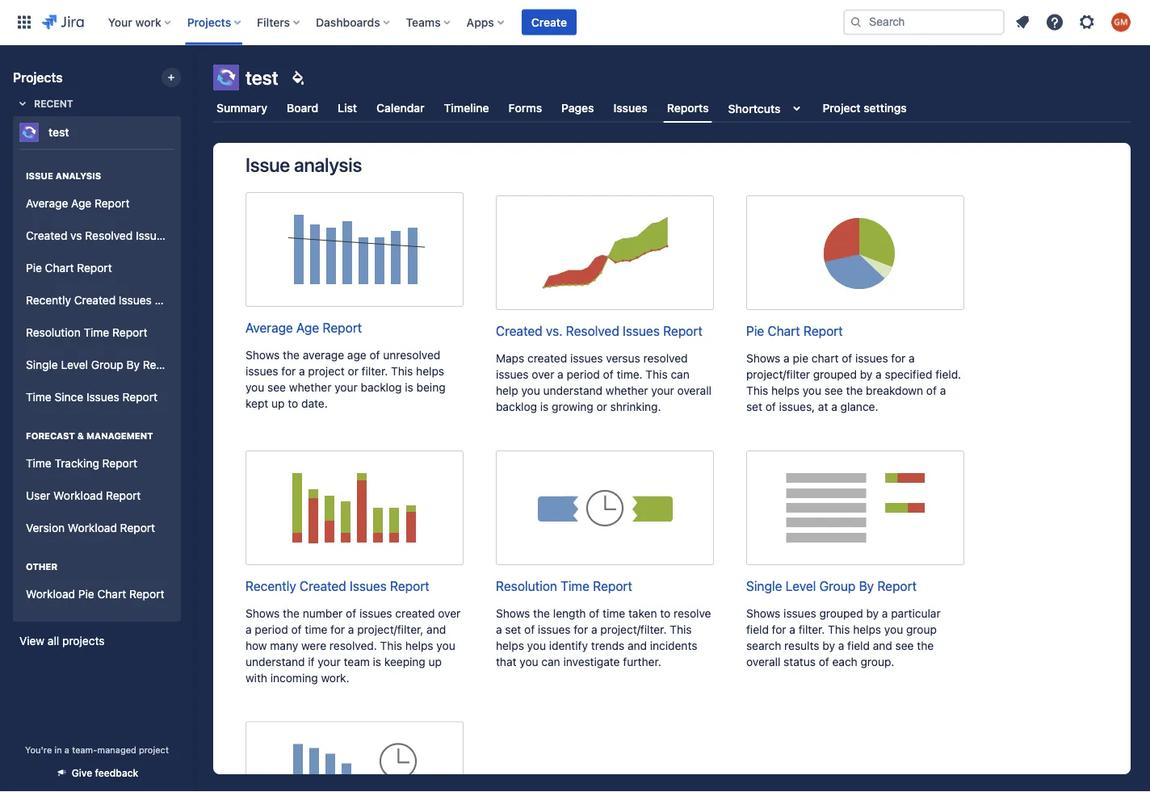 Task type: vqa. For each thing, say whether or not it's contained in the screenshot.
the right On
no



Task type: locate. For each thing, give the bounding box(es) containing it.
can inside maps created issues versus resolved issues over a period of time. this can help you understand whether your overall backlog is growing or shrinking.
[[671, 368, 690, 381]]

average age report inside group
[[26, 197, 130, 210]]

this inside maps created issues versus resolved issues over a period of time. this can help you understand whether your overall backlog is growing or shrinking.
[[646, 368, 668, 381]]

2 vertical spatial by
[[823, 639, 835, 653]]

Search field
[[844, 9, 1005, 35]]

the for resolution time report
[[533, 607, 550, 620]]

1 vertical spatial recently created issues report
[[246, 579, 430, 594]]

issues right vs
[[136, 229, 169, 242]]

this inside shows the length of time taken to resolve a set of issues for a project/filter. this helps you identify trends and incidents that you can investigate further.
[[670, 623, 692, 636]]

create button
[[522, 9, 577, 35]]

1 horizontal spatial pie chart report
[[747, 324, 843, 339]]

time.
[[617, 368, 643, 381]]

1 vertical spatial understand
[[246, 655, 305, 669]]

pie
[[26, 261, 42, 275], [747, 324, 765, 339], [78, 588, 94, 601]]

over
[[532, 368, 555, 381], [438, 607, 461, 620]]

0 vertical spatial group
[[91, 358, 123, 372]]

single up since
[[26, 358, 58, 372]]

work.
[[321, 672, 350, 685]]

3 group from the top
[[19, 414, 175, 549]]

resolved right vs.
[[566, 324, 620, 339]]

calendar link
[[373, 94, 428, 123]]

0 horizontal spatial average age report link
[[19, 187, 175, 220]]

and up 'group.'
[[873, 639, 893, 653]]

0 horizontal spatial or
[[348, 365, 359, 378]]

average age report link inside group
[[19, 187, 175, 220]]

average age report
[[26, 197, 130, 210], [246, 320, 362, 336]]

recently created issues report up number at the left
[[246, 579, 430, 594]]

can down resolved
[[671, 368, 690, 381]]

1 vertical spatial average age report
[[246, 320, 362, 336]]

the left number at the left
[[283, 607, 300, 620]]

1 vertical spatial pie chart report
[[747, 324, 843, 339]]

0 vertical spatial resolution
[[26, 326, 81, 339]]

helps up 'group.'
[[853, 623, 882, 636]]

tab list
[[204, 94, 1141, 123]]

time
[[603, 607, 626, 620], [305, 623, 328, 636]]

2 horizontal spatial pie
[[747, 324, 765, 339]]

0 horizontal spatial issue
[[26, 171, 53, 181]]

filter. up the results
[[799, 623, 825, 636]]

this down resolved
[[646, 368, 668, 381]]

period inside shows the number of issues created over a period of time for a project/filter, and how many were resolved. this helps you understand if your team is keeping up with incoming work.
[[255, 623, 288, 636]]

give feedback button
[[46, 760, 148, 787]]

can down identify
[[542, 655, 561, 669]]

0 vertical spatial or
[[348, 365, 359, 378]]

1 vertical spatial single level group by report link
[[747, 451, 965, 596]]

2 vertical spatial workload
[[26, 588, 75, 601]]

projects button
[[182, 9, 247, 35]]

workload down other
[[26, 588, 75, 601]]

shows up kept
[[246, 349, 280, 362]]

understand down the many
[[246, 655, 305, 669]]

0 vertical spatial can
[[671, 368, 690, 381]]

shows up that
[[496, 607, 530, 620]]

0 horizontal spatial backlog
[[361, 381, 402, 394]]

and right project/filter,
[[427, 623, 446, 636]]

versus
[[606, 352, 641, 365]]

recently down vs
[[26, 294, 71, 307]]

pages
[[562, 101, 594, 115]]

period up growing
[[567, 368, 600, 381]]

set
[[747, 400, 763, 414], [505, 623, 521, 636]]

1 horizontal spatial pie chart report link
[[747, 196, 965, 341]]

1 horizontal spatial whether
[[606, 384, 648, 397]]

0 vertical spatial created
[[528, 352, 567, 365]]

grouped up each
[[820, 607, 863, 620]]

chart up pie in the right of the page
[[768, 324, 800, 339]]

1 horizontal spatial chart
[[97, 588, 126, 601]]

whether down the time. at top
[[606, 384, 648, 397]]

a down field.
[[940, 384, 946, 397]]

1 horizontal spatial recently
[[246, 579, 296, 594]]

1 vertical spatial recently created issues report link
[[246, 451, 464, 596]]

your inside shows the average age of unresolved issues for a project or filter. this helps you see whether your backlog is being kept up to date.
[[335, 381, 358, 394]]

single level group by report up time since issues report link
[[26, 358, 178, 372]]

investigate
[[564, 655, 620, 669]]

analysis
[[294, 154, 362, 176], [56, 171, 101, 181]]

0 horizontal spatial age
[[71, 197, 91, 210]]

1 vertical spatial pie
[[747, 324, 765, 339]]

resolution
[[26, 326, 81, 339], [496, 579, 558, 594]]

1 horizontal spatial filter.
[[799, 623, 825, 636]]

1 horizontal spatial projects
[[187, 15, 231, 29]]

test down recent
[[48, 126, 69, 139]]

the inside shows the number of issues created over a period of time for a project/filter, and how many were resolved. this helps you understand if your team is keeping up with incoming work.
[[283, 607, 300, 620]]

shows up project/filter
[[747, 352, 781, 365]]

0 vertical spatial single level group by report
[[26, 358, 178, 372]]

0 horizontal spatial see
[[268, 381, 286, 394]]

workload for version
[[68, 522, 117, 535]]

how
[[246, 639, 267, 653]]

whether up date.
[[289, 381, 332, 394]]

0 horizontal spatial projects
[[13, 70, 63, 85]]

project/filter,
[[357, 623, 424, 636]]

group up time since issues report link
[[91, 358, 123, 372]]

can inside shows the length of time taken to resolve a set of issues for a project/filter. this helps you identify trends and incidents that you can investigate further.
[[542, 655, 561, 669]]

your profile and settings image
[[1112, 13, 1131, 32]]

issue analysis down board link
[[246, 154, 362, 176]]

shows for resolution
[[496, 607, 530, 620]]

1 vertical spatial single
[[747, 579, 783, 594]]

1 vertical spatial over
[[438, 607, 461, 620]]

your inside shows the number of issues created over a period of time for a project/filter, and how many were resolved. this helps you understand if your team is keeping up with incoming work.
[[318, 655, 341, 669]]

0 horizontal spatial issue analysis
[[26, 171, 101, 181]]

1 horizontal spatial pie
[[78, 588, 94, 601]]

and down the project/filter.
[[628, 639, 647, 653]]

workload down tracking
[[53, 489, 103, 503]]

pie chart report down vs
[[26, 261, 112, 275]]

1 horizontal spatial or
[[597, 400, 607, 414]]

project
[[823, 101, 861, 115]]

issue analysis down test 'link'
[[26, 171, 101, 181]]

shows inside shows a pie chart of issues for a project/filter grouped by a specified field. this helps you see the breakdown of a set of issues, at a glance.
[[747, 352, 781, 365]]

whether inside maps created issues versus resolved issues over a period of time. this can help you understand whether your overall backlog is growing or shrinking.
[[606, 384, 648, 397]]

field up each
[[848, 639, 870, 653]]

0 vertical spatial overall
[[678, 384, 712, 397]]

your up work.
[[318, 655, 341, 669]]

1 horizontal spatial average age report
[[246, 320, 362, 336]]

recently created issues report link
[[19, 284, 190, 317], [246, 451, 464, 596]]

report inside version workload report link
[[120, 522, 155, 535]]

you inside maps created issues versus resolved issues over a period of time. this can help you understand whether your overall backlog is growing or shrinking.
[[522, 384, 540, 397]]

1 horizontal spatial average
[[246, 320, 293, 336]]

issues inside shows the average age of unresolved issues for a project or filter. this helps you see whether your backlog is being kept up to date.
[[246, 365, 278, 378]]

resolution time report up length
[[496, 579, 633, 594]]

were
[[301, 639, 327, 653]]

grouped inside shows a pie chart of issues for a project/filter grouped by a specified field. this helps you see the breakdown of a set of issues, at a glance.
[[813, 368, 857, 381]]

recently created issues report inside group
[[26, 294, 190, 307]]

your down age
[[335, 381, 358, 394]]

1 horizontal spatial overall
[[747, 655, 781, 669]]

report inside the created vs resolved issues report 'link'
[[172, 229, 207, 242]]

2 horizontal spatial see
[[896, 639, 914, 653]]

this
[[391, 365, 413, 378], [646, 368, 668, 381], [747, 384, 769, 397], [670, 623, 692, 636], [828, 623, 850, 636], [380, 639, 402, 653]]

analysis down list link
[[294, 154, 362, 176]]

issues,
[[779, 400, 815, 414]]

helps inside shows the average age of unresolved issues for a project or filter. this helps you see whether your backlog is being kept up to date.
[[416, 365, 444, 378]]

issue inside group
[[26, 171, 53, 181]]

period inside maps created issues versus resolved issues over a period of time. this can help you understand whether your overall backlog is growing or shrinking.
[[567, 368, 600, 381]]

being
[[417, 381, 446, 394]]

single
[[26, 358, 58, 372], [747, 579, 783, 594]]

created left vs
[[26, 229, 67, 242]]

0 horizontal spatial and
[[427, 623, 446, 636]]

test left set background color icon
[[246, 66, 279, 89]]

view all projects link
[[13, 627, 181, 656]]

1 horizontal spatial created
[[528, 352, 567, 365]]

filter. down age
[[362, 365, 388, 378]]

report inside workload pie chart report link
[[129, 588, 164, 601]]

issues inside shows the length of time taken to resolve a set of issues for a project/filter. this helps you identify trends and incidents that you can investigate further.
[[538, 623, 571, 636]]

you inside shows a pie chart of issues for a project/filter grouped by a specified field. this helps you see the breakdown of a set of issues, at a glance.
[[803, 384, 822, 397]]

0 horizontal spatial resolution time report link
[[19, 317, 175, 349]]

helps up that
[[496, 639, 524, 653]]

a inside shows the average age of unresolved issues for a project or filter. this helps you see whether your backlog is being kept up to date.
[[299, 365, 305, 378]]

issues right pages on the top of the page
[[614, 101, 648, 115]]

1 horizontal spatial group
[[820, 579, 856, 594]]

this inside shows issues grouped by a particular field for a filter. this helps you group search results by a field and see the overall status of each group.
[[828, 623, 850, 636]]

helps up 'being' on the left of the page
[[416, 365, 444, 378]]

a left particular
[[882, 607, 888, 620]]

up inside shows the average age of unresolved issues for a project or filter. this helps you see whether your backlog is being kept up to date.
[[272, 397, 285, 410]]

the
[[283, 349, 300, 362], [846, 384, 863, 397], [283, 607, 300, 620], [533, 607, 550, 620], [917, 639, 934, 653]]

or right growing
[[597, 400, 607, 414]]

by
[[126, 358, 140, 372], [859, 579, 874, 594]]

1 horizontal spatial up
[[429, 655, 442, 669]]

0 horizontal spatial recently created issues report
[[26, 294, 190, 307]]

2 horizontal spatial and
[[873, 639, 893, 653]]

collapse recent projects image
[[13, 94, 32, 113]]

report inside time since issues report link
[[123, 391, 158, 404]]

shows the length of time taken to resolve a set of issues for a project/filter. this helps you identify trends and incidents that you can investigate further.
[[496, 607, 711, 669]]

kept
[[246, 397, 268, 410]]

age
[[347, 349, 367, 362]]

shows for average
[[246, 349, 280, 362]]

or down age
[[348, 365, 359, 378]]

created vs resolved issues report link
[[19, 220, 207, 252]]

filter. inside shows issues grouped by a particular field for a filter. this helps you group search results by a field and see the overall status of each group.
[[799, 623, 825, 636]]

recently created issues report down the created vs resolved issues report 'link'
[[26, 294, 190, 307]]

projects up sidebar navigation image
[[187, 15, 231, 29]]

1 vertical spatial up
[[429, 655, 442, 669]]

report
[[95, 197, 130, 210], [172, 229, 207, 242], [77, 261, 112, 275], [155, 294, 190, 307], [323, 320, 362, 336], [663, 324, 703, 339], [804, 324, 843, 339], [112, 326, 147, 339], [143, 358, 178, 372], [123, 391, 158, 404], [102, 457, 137, 470], [106, 489, 141, 503], [120, 522, 155, 535], [390, 579, 430, 594], [593, 579, 633, 594], [878, 579, 917, 594], [129, 588, 164, 601]]

helps down project/filter
[[772, 384, 800, 397]]

period
[[567, 368, 600, 381], [255, 623, 288, 636]]

field.
[[936, 368, 962, 381]]

shows for pie
[[747, 352, 781, 365]]

and inside shows the length of time taken to resolve a set of issues for a project/filter. this helps you identify trends and incidents that you can investigate further.
[[628, 639, 647, 653]]

forms
[[509, 101, 542, 115]]

resolved right vs
[[85, 229, 133, 242]]

1 horizontal spatial period
[[567, 368, 600, 381]]

created vs. resolved issues report
[[496, 324, 703, 339]]

level
[[61, 358, 88, 372], [786, 579, 816, 594]]

over for recently created issues report
[[438, 607, 461, 620]]

give
[[72, 768, 92, 779]]

set down project/filter
[[747, 400, 763, 414]]

0 horizontal spatial single level group by report
[[26, 358, 178, 372]]

your for created vs. resolved issues report
[[652, 384, 675, 397]]

level up since
[[61, 358, 88, 372]]

0 horizontal spatial understand
[[246, 655, 305, 669]]

over for created vs. resolved issues report
[[532, 368, 555, 381]]

for inside shows issues grouped by a particular field for a filter. this helps you group search results by a field and see the overall status of each group.
[[772, 623, 787, 636]]

level inside group
[[61, 358, 88, 372]]

teams
[[406, 15, 441, 29]]

1 vertical spatial resolved
[[566, 324, 620, 339]]

1 vertical spatial resolution time report link
[[496, 451, 714, 596]]

0 vertical spatial time
[[603, 607, 626, 620]]

resolution time report link
[[19, 317, 175, 349], [496, 451, 714, 596]]

the for recently created issues report
[[283, 607, 300, 620]]

banner
[[0, 0, 1151, 45]]

resolved
[[85, 229, 133, 242], [566, 324, 620, 339]]

0 vertical spatial field
[[747, 623, 769, 636]]

1 horizontal spatial single level group by report
[[747, 579, 917, 594]]

helps inside shows a pie chart of issues for a project/filter grouped by a specified field. this helps you see the breakdown of a set of issues, at a glance.
[[772, 384, 800, 397]]

see down group
[[896, 639, 914, 653]]

see inside shows the average age of unresolved issues for a project or filter. this helps you see whether your backlog is being kept up to date.
[[268, 381, 286, 394]]

a
[[784, 352, 790, 365], [909, 352, 915, 365], [299, 365, 305, 378], [558, 368, 564, 381], [876, 368, 882, 381], [940, 384, 946, 397], [832, 400, 838, 414], [882, 607, 888, 620], [246, 623, 252, 636], [348, 623, 354, 636], [496, 623, 502, 636], [591, 623, 598, 636], [790, 623, 796, 636], [838, 639, 845, 653], [65, 745, 69, 755]]

understand inside maps created issues versus resolved issues over a period of time. this can help you understand whether your overall backlog is growing or shrinking.
[[543, 384, 603, 397]]

by up time since issues report link
[[126, 358, 140, 372]]

is right team
[[373, 655, 381, 669]]

the inside shows the average age of unresolved issues for a project or filter. this helps you see whether your backlog is being kept up to date.
[[283, 349, 300, 362]]

average age report up vs
[[26, 197, 130, 210]]

recently created issues report
[[26, 294, 190, 307], [246, 579, 430, 594]]

this inside shows a pie chart of issues for a project/filter grouped by a specified field. this helps you see the breakdown of a set of issues, at a glance.
[[747, 384, 769, 397]]

0 horizontal spatial pie chart report link
[[19, 252, 175, 284]]

issues up the results
[[784, 607, 817, 620]]

0 vertical spatial understand
[[543, 384, 603, 397]]

group
[[91, 358, 123, 372], [820, 579, 856, 594]]

1 horizontal spatial time
[[603, 607, 626, 620]]

the up glance.
[[846, 384, 863, 397]]

1 vertical spatial or
[[597, 400, 607, 414]]

jira image
[[42, 13, 84, 32], [42, 13, 84, 32]]

or inside shows the average age of unresolved issues for a project or filter. this helps you see whether your backlog is being kept up to date.
[[348, 365, 359, 378]]

resolved for vs
[[85, 229, 133, 242]]

single up search
[[747, 579, 783, 594]]

is left growing
[[540, 400, 549, 414]]

2 vertical spatial pie
[[78, 588, 94, 601]]

time left since
[[26, 391, 52, 404]]

other
[[26, 562, 57, 572]]

notifications image
[[1013, 13, 1033, 32]]

report inside time tracking report link
[[102, 457, 137, 470]]

issue analysis
[[246, 154, 362, 176], [26, 171, 101, 181]]

average age report up the average
[[246, 320, 362, 336]]

0 vertical spatial project
[[308, 365, 345, 378]]

chart
[[812, 352, 839, 365]]

1 vertical spatial projects
[[13, 70, 63, 85]]

1 vertical spatial chart
[[768, 324, 800, 339]]

is inside maps created issues versus resolved issues over a period of time. this can help you understand whether your overall backlog is growing or shrinking.
[[540, 400, 549, 414]]

period up the many
[[255, 623, 288, 636]]

see inside shows issues grouped by a particular field for a filter. this helps you group search results by a field and see the overall status of each group.
[[896, 639, 914, 653]]

a down the average
[[299, 365, 305, 378]]

1 horizontal spatial level
[[786, 579, 816, 594]]

see up at
[[825, 384, 843, 397]]

feedback
[[95, 768, 138, 779]]

time
[[84, 326, 109, 339], [26, 391, 52, 404], [26, 457, 52, 470], [561, 579, 590, 594]]

issues up project/filter,
[[350, 579, 387, 594]]

0 vertical spatial resolved
[[85, 229, 133, 242]]

shortcuts
[[729, 102, 781, 115]]

0 vertical spatial backlog
[[361, 381, 402, 394]]

resolution time report inside group
[[26, 326, 147, 339]]

single level group by report link
[[19, 349, 178, 381], [747, 451, 965, 596]]

1 vertical spatial set
[[505, 623, 521, 636]]

average up kept
[[246, 320, 293, 336]]

period for created
[[255, 623, 288, 636]]

see up kept
[[268, 381, 286, 394]]

search image
[[850, 16, 863, 29]]

1 vertical spatial recently
[[246, 579, 296, 594]]

group
[[19, 149, 207, 621], [19, 154, 207, 419], [19, 414, 175, 549]]

resolved for vs.
[[566, 324, 620, 339]]

0 horizontal spatial field
[[747, 623, 769, 636]]

primary element
[[10, 0, 844, 45]]

shows inside shows the average age of unresolved issues for a project or filter. this helps you see whether your backlog is being kept up to date.
[[246, 349, 280, 362]]

your inside maps created issues versus resolved issues over a period of time. this can help you understand whether your overall backlog is growing or shrinking.
[[652, 384, 675, 397]]

this down project/filter
[[747, 384, 769, 397]]

whether for resolved
[[606, 384, 648, 397]]

group containing time tracking report
[[19, 414, 175, 549]]

overall
[[678, 384, 712, 397], [747, 655, 781, 669]]

view all projects
[[19, 635, 105, 648]]

issue down test 'link'
[[26, 171, 53, 181]]

grouped
[[813, 368, 857, 381], [820, 607, 863, 620]]

list link
[[335, 94, 360, 123]]

0 vertical spatial single level group by report link
[[19, 349, 178, 381]]

field up search
[[747, 623, 769, 636]]

the inside shows the length of time taken to resolve a set of issues for a project/filter. this helps you identify trends and incidents that you can investigate further.
[[533, 607, 550, 620]]

0 horizontal spatial average age report
[[26, 197, 130, 210]]

issue
[[246, 154, 290, 176], [26, 171, 53, 181]]

0 horizontal spatial recently created issues report link
[[19, 284, 190, 317]]

projects up collapse recent projects icon
[[13, 70, 63, 85]]

a up the resolved. on the left bottom
[[348, 623, 354, 636]]

1 horizontal spatial recently created issues report
[[246, 579, 430, 594]]

time up were
[[305, 623, 328, 636]]

0 vertical spatial recently created issues report
[[26, 294, 190, 307]]

you're
[[25, 745, 52, 755]]

1 vertical spatial single level group by report
[[747, 579, 917, 594]]

understand up growing
[[543, 384, 603, 397]]

resolve
[[674, 607, 711, 620]]

backlog
[[361, 381, 402, 394], [496, 400, 537, 414]]

set inside shows the length of time taken to resolve a set of issues for a project/filter. this helps you identify trends and incidents that you can investigate further.
[[505, 623, 521, 636]]

shows up how
[[246, 607, 280, 620]]

1 horizontal spatial backlog
[[496, 400, 537, 414]]

for
[[892, 352, 906, 365], [281, 365, 296, 378], [331, 623, 345, 636], [574, 623, 588, 636], [772, 623, 787, 636]]

the left the average
[[283, 349, 300, 362]]

0 vertical spatial pie chart report
[[26, 261, 112, 275]]

workload pie chart report group
[[19, 545, 175, 616]]

help image
[[1046, 13, 1065, 32]]

this inside shows the average age of unresolved issues for a project or filter. this helps you see whether your backlog is being kept up to date.
[[391, 365, 413, 378]]

0 vertical spatial recently
[[26, 294, 71, 307]]

list
[[338, 101, 357, 115]]

average
[[26, 197, 68, 210], [246, 320, 293, 336]]

by inside shows a pie chart of issues for a project/filter grouped by a specified field. this helps you see the breakdown of a set of issues, at a glance.
[[860, 368, 873, 381]]

calendar
[[377, 101, 425, 115]]

overall inside maps created issues versus resolved issues over a period of time. this can help you understand whether your overall backlog is growing or shrinking.
[[678, 384, 712, 397]]

in
[[54, 745, 62, 755]]

created up number at the left
[[300, 579, 346, 594]]

0 vertical spatial workload
[[53, 489, 103, 503]]

age up the average
[[297, 320, 319, 336]]

tab list containing reports
[[204, 94, 1141, 123]]

over inside maps created issues versus resolved issues over a period of time. this can help you understand whether your overall backlog is growing or shrinking.
[[532, 368, 555, 381]]

for inside shows the number of issues created over a period of time for a project/filter, and how many were resolved. this helps you understand if your team is keeping up with incoming work.
[[331, 623, 345, 636]]

grouped down chart
[[813, 368, 857, 381]]

issues inside shows the number of issues created over a period of time for a project/filter, and how many were resolved. this helps you understand if your team is keeping up with incoming work.
[[360, 607, 392, 620]]

1 horizontal spatial single level group by report link
[[747, 451, 965, 596]]

0 horizontal spatial resolution
[[26, 326, 81, 339]]

recent
[[34, 98, 73, 109]]

2 group from the top
[[19, 154, 207, 419]]

overall down search
[[747, 655, 781, 669]]

average inside group
[[26, 197, 68, 210]]

shows inside shows issues grouped by a particular field for a filter. this helps you group search results by a field and see the overall status of each group.
[[747, 607, 781, 620]]

0 horizontal spatial analysis
[[56, 171, 101, 181]]

pie chart report
[[26, 261, 112, 275], [747, 324, 843, 339]]

since
[[55, 391, 83, 404]]

1 group from the top
[[19, 149, 207, 621]]

1 vertical spatial test
[[48, 126, 69, 139]]

2 vertical spatial is
[[373, 655, 381, 669]]

1 vertical spatial can
[[542, 655, 561, 669]]

1 vertical spatial is
[[540, 400, 549, 414]]

overall down resolved
[[678, 384, 712, 397]]

version workload report
[[26, 522, 155, 535]]

created down the created vs resolved issues report 'link'
[[74, 294, 116, 307]]

by up shows issues grouped by a particular field for a filter. this helps you group search results by a field and see the overall status of each group.
[[859, 579, 874, 594]]

created inside maps created issues versus resolved issues over a period of time. this can help you understand whether your overall backlog is growing or shrinking.
[[528, 352, 567, 365]]

issues up identify
[[538, 623, 571, 636]]

created down vs.
[[528, 352, 567, 365]]

time inside shows the number of issues created over a period of time for a project/filter, and how many were resolved. this helps you understand if your team is keeping up with incoming work.
[[305, 623, 328, 636]]

0 vertical spatial grouped
[[813, 368, 857, 381]]

shows the number of issues created over a period of time for a project/filter, and how many were resolved. this helps you understand if your team is keeping up with incoming work.
[[246, 607, 461, 685]]

whether
[[289, 381, 332, 394], [606, 384, 648, 397]]

issue analysis inside group
[[26, 171, 101, 181]]

your up shrinking.
[[652, 384, 675, 397]]

0 vertical spatial chart
[[45, 261, 74, 275]]

0 horizontal spatial set
[[505, 623, 521, 636]]

resolution time report up time since issues report
[[26, 326, 147, 339]]

1 horizontal spatial understand
[[543, 384, 603, 397]]

1 horizontal spatial over
[[532, 368, 555, 381]]

over inside shows the number of issues created over a period of time for a project/filter, and how many were resolved. this helps you understand if your team is keeping up with incoming work.
[[438, 607, 461, 620]]

1 horizontal spatial resolution
[[496, 579, 558, 594]]

project down the average
[[308, 365, 345, 378]]



Task type: describe. For each thing, give the bounding box(es) containing it.
user workload report link
[[19, 480, 175, 512]]

shrinking.
[[611, 400, 661, 414]]

vs
[[70, 229, 82, 242]]

help
[[496, 384, 519, 397]]

shows for recently
[[246, 607, 280, 620]]

group
[[907, 623, 937, 636]]

report inside created vs. resolved issues report link
[[663, 324, 703, 339]]

glance.
[[841, 400, 879, 414]]

project/filter.
[[601, 623, 667, 636]]

dashboards
[[316, 15, 380, 29]]

0 vertical spatial recently created issues report link
[[19, 284, 190, 317]]

a up specified
[[909, 352, 915, 365]]

resolved.
[[330, 639, 377, 653]]

for inside shows the average age of unresolved issues for a project or filter. this helps you see whether your backlog is being kept up to date.
[[281, 365, 296, 378]]

team-
[[72, 745, 97, 755]]

you inside shows issues grouped by a particular field for a filter. this helps you group search results by a field and see the overall status of each group.
[[885, 623, 904, 636]]

add to starred image
[[176, 123, 196, 142]]

taken
[[629, 607, 657, 620]]

issues inside tab list
[[614, 101, 648, 115]]

unresolved
[[383, 349, 441, 362]]

issues down maps
[[496, 368, 529, 381]]

a up how
[[246, 623, 252, 636]]

workload for user
[[53, 489, 103, 503]]

appswitcher icon image
[[15, 13, 34, 32]]

work
[[135, 15, 161, 29]]

1 vertical spatial by
[[859, 579, 874, 594]]

1 horizontal spatial single
[[747, 579, 783, 594]]

a left pie in the right of the page
[[784, 352, 790, 365]]

for inside shows the length of time taken to resolve a set of issues for a project/filter. this helps you identify trends and incidents that you can investigate further.
[[574, 623, 588, 636]]

helps inside shows issues grouped by a particular field for a filter. this helps you group search results by a field and see the overall status of each group.
[[853, 623, 882, 636]]

backlog inside shows the average age of unresolved issues for a project or filter. this helps you see whether your backlog is being kept up to date.
[[361, 381, 402, 394]]

you inside shows the number of issues created over a period of time for a project/filter, and how many were resolved. this helps you understand if your team is keeping up with incoming work.
[[437, 639, 455, 653]]

breakdown
[[866, 384, 924, 397]]

issues inside 'link'
[[136, 229, 169, 242]]

issues down created vs. resolved issues report
[[570, 352, 603, 365]]

or inside maps created issues versus resolved issues over a period of time. this can help you understand whether your overall backlog is growing or shrinking.
[[597, 400, 607, 414]]

test inside 'link'
[[48, 126, 69, 139]]

period for vs.
[[567, 368, 600, 381]]

your work
[[108, 15, 161, 29]]

1 horizontal spatial issue analysis
[[246, 154, 362, 176]]

status
[[784, 655, 816, 669]]

of inside shows issues grouped by a particular field for a filter. this helps you group search results by a field and see the overall status of each group.
[[819, 655, 830, 669]]

keeping
[[385, 655, 426, 669]]

length
[[553, 607, 586, 620]]

time down 'forecast'
[[26, 457, 52, 470]]

create project image
[[165, 71, 178, 84]]

time tracking report link
[[19, 448, 175, 480]]

1 vertical spatial resolution
[[496, 579, 558, 594]]

1 vertical spatial level
[[786, 579, 816, 594]]

summary link
[[213, 94, 271, 123]]

the for average age report
[[283, 349, 300, 362]]

user workload report
[[26, 489, 141, 503]]

is inside shows the number of issues created over a period of time for a project/filter, and how many were resolved. this helps you understand if your team is keeping up with incoming work.
[[373, 655, 381, 669]]

issues right since
[[86, 391, 119, 404]]

workload pie chart report link
[[19, 579, 175, 611]]

give feedback
[[72, 768, 138, 779]]

project/filter
[[747, 368, 810, 381]]

pie chart report inside group
[[26, 261, 112, 275]]

shows for single
[[747, 607, 781, 620]]

managed
[[97, 745, 136, 755]]

a up each
[[838, 639, 845, 653]]

is inside shows the average age of unresolved issues for a project or filter. this helps you see whether your backlog is being kept up to date.
[[405, 381, 414, 394]]

resolution inside group
[[26, 326, 81, 339]]

set background color image
[[288, 68, 308, 87]]

single inside group
[[26, 358, 58, 372]]

apps
[[467, 15, 494, 29]]

test link
[[13, 116, 175, 149]]

each
[[833, 655, 858, 669]]

if
[[308, 655, 315, 669]]

a right in
[[65, 745, 69, 755]]

settings
[[864, 101, 907, 115]]

1 horizontal spatial analysis
[[294, 154, 362, 176]]

view
[[19, 635, 45, 648]]

1 horizontal spatial recently created issues report link
[[246, 451, 464, 596]]

pages link
[[558, 94, 598, 123]]

all
[[48, 635, 59, 648]]

1 horizontal spatial resolution time report link
[[496, 451, 714, 596]]

shows the average age of unresolved issues for a project or filter. this helps you see whether your backlog is being kept up to date.
[[246, 349, 446, 410]]

overall inside shows issues grouped by a particular field for a filter. this helps you group search results by a field and see the overall status of each group.
[[747, 655, 781, 669]]

filter. inside shows the average age of unresolved issues for a project or filter. this helps you see whether your backlog is being kept up to date.
[[362, 365, 388, 378]]

timeline
[[444, 101, 489, 115]]

sidebar navigation image
[[176, 65, 212, 97]]

workload pie chart report
[[26, 588, 164, 601]]

created up maps
[[496, 324, 543, 339]]

created vs resolved issues report
[[26, 229, 207, 242]]

a up breakdown
[[876, 368, 882, 381]]

vs.
[[546, 324, 563, 339]]

single level group by report inside group
[[26, 358, 178, 372]]

a right at
[[832, 400, 838, 414]]

settings image
[[1078, 13, 1097, 32]]

analysis inside group
[[56, 171, 101, 181]]

1 vertical spatial average
[[246, 320, 293, 336]]

your for average age report
[[335, 381, 358, 394]]

management
[[86, 431, 153, 442]]

trends
[[591, 639, 625, 653]]

project settings link
[[820, 94, 910, 123]]

project inside shows the average age of unresolved issues for a project or filter. this helps you see whether your backlog is being kept up to date.
[[308, 365, 345, 378]]

reports
[[667, 101, 709, 115]]

a up trends
[[591, 623, 598, 636]]

create
[[532, 15, 567, 29]]

2 horizontal spatial chart
[[768, 324, 800, 339]]

1 vertical spatial by
[[867, 607, 879, 620]]

1 horizontal spatial average age report link
[[246, 192, 464, 338]]

1 horizontal spatial issue
[[246, 154, 290, 176]]

0 horizontal spatial single level group by report link
[[19, 349, 178, 381]]

user
[[26, 489, 50, 503]]

1 vertical spatial project
[[139, 745, 169, 755]]

the inside shows issues grouped by a particular field for a filter. this helps you group search results by a field and see the overall status of each group.
[[917, 639, 934, 653]]

grouped inside shows issues grouped by a particular field for a filter. this helps you group search results by a field and see the overall status of each group.
[[820, 607, 863, 620]]

to inside shows the average age of unresolved issues for a project or filter. this helps you see whether your backlog is being kept up to date.
[[288, 397, 298, 410]]

many
[[270, 639, 298, 653]]

for inside shows a pie chart of issues for a project/filter grouped by a specified field. this helps you see the breakdown of a set of issues, at a glance.
[[892, 352, 906, 365]]

identify
[[549, 639, 588, 653]]

issues inside shows issues grouped by a particular field for a filter. this helps you group search results by a field and see the overall status of each group.
[[784, 607, 817, 620]]

by inside group
[[126, 358, 140, 372]]

team
[[344, 655, 370, 669]]

forms link
[[505, 94, 546, 123]]

forecast
[[26, 431, 75, 442]]

incoming
[[271, 672, 318, 685]]

helps inside shows the length of time taken to resolve a set of issues for a project/filter. this helps you identify trends and incidents that you can investigate further.
[[496, 639, 524, 653]]

of inside maps created issues versus resolved issues over a period of time. this can help you understand whether your overall backlog is growing or shrinking.
[[603, 368, 614, 381]]

2 vertical spatial chart
[[97, 588, 126, 601]]

set inside shows a pie chart of issues for a project/filter grouped by a specified field. this helps you see the breakdown of a set of issues, at a glance.
[[747, 400, 763, 414]]

a up that
[[496, 623, 502, 636]]

time since issues report link
[[19, 381, 175, 414]]

a up the results
[[790, 623, 796, 636]]

at
[[818, 400, 829, 414]]

time up time since issues report link
[[84, 326, 109, 339]]

created inside 'link'
[[26, 229, 67, 242]]

time since issues report
[[26, 391, 158, 404]]

recently inside group
[[26, 294, 71, 307]]

group inside group
[[91, 358, 123, 372]]

maps
[[496, 352, 525, 365]]

whether for report
[[289, 381, 332, 394]]

search
[[747, 639, 782, 653]]

time inside shows the length of time taken to resolve a set of issues for a project/filter. this helps you identify trends and incidents that you can investigate further.
[[603, 607, 626, 620]]

1 vertical spatial field
[[848, 639, 870, 653]]

project settings
[[823, 101, 907, 115]]

1 vertical spatial age
[[297, 320, 319, 336]]

you inside shows the average age of unresolved issues for a project or filter. this helps you see whether your backlog is being kept up to date.
[[246, 381, 264, 394]]

maps created issues versus resolved issues over a period of time. this can help you understand whether your overall backlog is growing or shrinking.
[[496, 352, 712, 414]]

that
[[496, 655, 517, 669]]

issues down created vs resolved issues report
[[119, 294, 152, 307]]

projects inside popup button
[[187, 15, 231, 29]]

created vs. resolved issues report link
[[496, 196, 714, 341]]

issues up the versus
[[623, 324, 660, 339]]

average
[[303, 349, 344, 362]]

helps inside shows the number of issues created over a period of time for a project/filter, and how many were resolved. this helps you understand if your team is keeping up with incoming work.
[[405, 639, 434, 653]]

board
[[287, 101, 318, 115]]

up inside shows the number of issues created over a period of time for a project/filter, and how many were resolved. this helps you understand if your team is keeping up with incoming work.
[[429, 655, 442, 669]]

your
[[108, 15, 132, 29]]

this inside shows the number of issues created over a period of time for a project/filter, and how many were resolved. this helps you understand if your team is keeping up with incoming work.
[[380, 639, 402, 653]]

summary
[[217, 101, 267, 115]]

backlog inside maps created issues versus resolved issues over a period of time. this can help you understand whether your overall backlog is growing or shrinking.
[[496, 400, 537, 414]]

and inside shows the number of issues created over a period of time for a project/filter, and how many were resolved. this helps you understand if your team is keeping up with incoming work.
[[427, 623, 446, 636]]

growing
[[552, 400, 594, 414]]

the inside shows a pie chart of issues for a project/filter grouped by a specified field. this helps you see the breakdown of a set of issues, at a glance.
[[846, 384, 863, 397]]

projects
[[62, 635, 105, 648]]

shortcuts button
[[725, 94, 810, 123]]

teams button
[[401, 9, 457, 35]]

timeline link
[[441, 94, 493, 123]]

report inside the user workload report link
[[106, 489, 141, 503]]

dashboards button
[[311, 9, 396, 35]]

understand inside shows the number of issues created over a period of time for a project/filter, and how many were resolved. this helps you understand if your team is keeping up with incoming work.
[[246, 655, 305, 669]]

tracking
[[55, 457, 99, 470]]

1 vertical spatial resolution time report
[[496, 579, 633, 594]]

banner containing your work
[[0, 0, 1151, 45]]

results
[[785, 639, 820, 653]]

shows issues grouped by a particular field for a filter. this helps you group search results by a field and see the overall status of each group.
[[747, 607, 941, 669]]

and inside shows issues grouped by a particular field for a filter. this helps you group search results by a field and see the overall status of each group.
[[873, 639, 893, 653]]

you're in a team-managed project
[[25, 745, 169, 755]]

see inside shows a pie chart of issues for a project/filter grouped by a specified field. this helps you see the breakdown of a set of issues, at a glance.
[[825, 384, 843, 397]]

0 vertical spatial test
[[246, 66, 279, 89]]

&
[[77, 431, 84, 442]]

0 vertical spatial pie
[[26, 261, 42, 275]]

to inside shows the length of time taken to resolve a set of issues for a project/filter. this helps you identify trends and incidents that you can investigate further.
[[660, 607, 671, 620]]

filters
[[257, 15, 290, 29]]

time up length
[[561, 579, 590, 594]]

forecast & management
[[26, 431, 153, 442]]

number
[[303, 607, 343, 620]]

age inside group
[[71, 197, 91, 210]]

your work button
[[103, 9, 178, 35]]

0 vertical spatial resolution time report link
[[19, 317, 175, 349]]

issues inside shows a pie chart of issues for a project/filter grouped by a specified field. this helps you see the breakdown of a set of issues, at a glance.
[[856, 352, 888, 365]]

created inside shows the number of issues created over a period of time for a project/filter, and how many were resolved. this helps you understand if your team is keeping up with incoming work.
[[395, 607, 435, 620]]

a inside maps created issues versus resolved issues over a period of time. this can help you understand whether your overall backlog is growing or shrinking.
[[558, 368, 564, 381]]

specified
[[885, 368, 933, 381]]

of inside shows the average age of unresolved issues for a project or filter. this helps you see whether your backlog is being kept up to date.
[[370, 349, 380, 362]]



